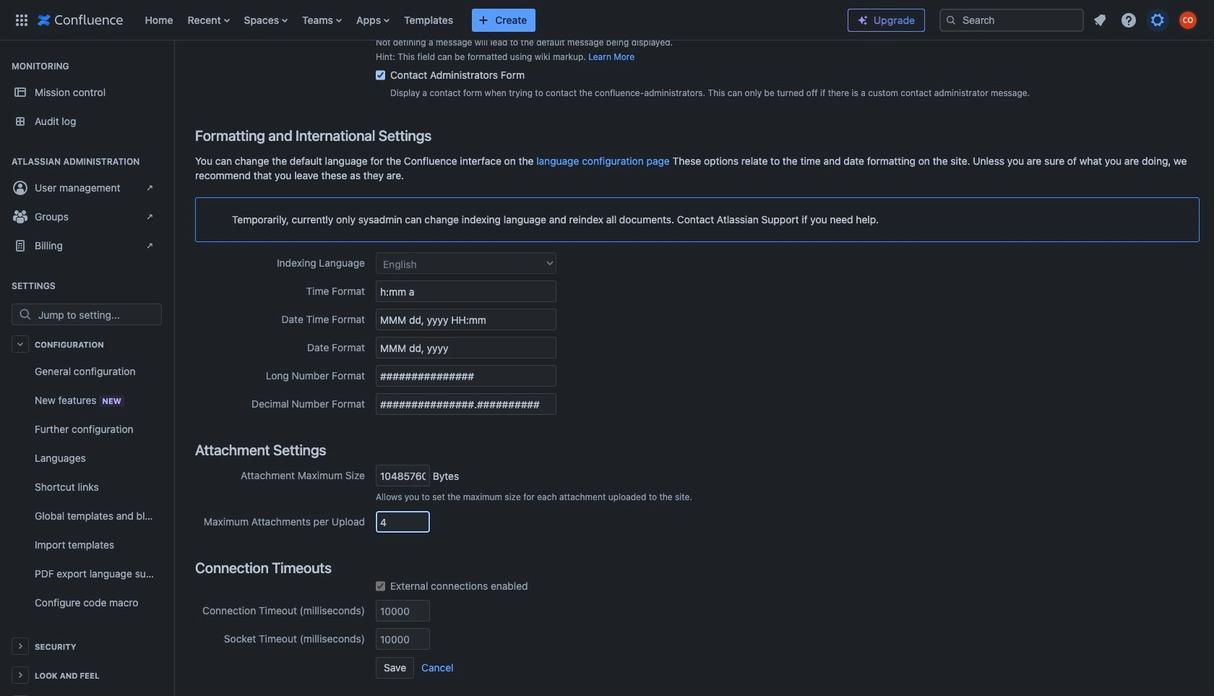 Task type: describe. For each thing, give the bounding box(es) containing it.
Settings Search field
[[34, 304, 161, 325]]

Search field
[[940, 8, 1084, 31]]

global element
[[9, 0, 836, 40]]

search image
[[946, 14, 957, 26]]

collapse sidebar image
[[158, 48, 189, 77]]



Task type: vqa. For each thing, say whether or not it's contained in the screenshot.
BANNER
yes



Task type: locate. For each thing, give the bounding box(es) containing it.
appswitcher icon image
[[13, 11, 30, 29]]

help icon image
[[1121, 11, 1138, 29]]

None submit
[[376, 657, 414, 679], [421, 657, 454, 679], [376, 657, 414, 679], [421, 657, 454, 679]]

region
[[6, 357, 168, 617]]

list
[[138, 0, 836, 40], [1087, 7, 1206, 33]]

list for appswitcher icon
[[138, 0, 836, 40]]

None text field
[[376, 0, 557, 14], [376, 309, 557, 330], [376, 337, 557, 359], [376, 365, 557, 387], [376, 511, 430, 533], [376, 628, 430, 650], [376, 0, 557, 14], [376, 309, 557, 330], [376, 337, 557, 359], [376, 365, 557, 387], [376, 511, 430, 533], [376, 628, 430, 650]]

banner
[[0, 0, 1215, 43]]

settings icon image
[[1149, 11, 1167, 29]]

0 horizontal spatial list
[[138, 0, 836, 40]]

notification icon image
[[1092, 11, 1109, 29]]

confluence image
[[38, 11, 123, 29], [38, 11, 123, 29]]

1 horizontal spatial list
[[1087, 7, 1206, 33]]

premium image
[[857, 14, 869, 26]]

None search field
[[940, 8, 1084, 31]]

list for the premium image
[[1087, 7, 1206, 33]]

None checkbox
[[376, 68, 385, 82], [376, 579, 385, 594], [376, 68, 385, 82], [376, 579, 385, 594]]

None text field
[[376, 280, 557, 302], [376, 393, 557, 415], [376, 465, 430, 487], [376, 600, 430, 622], [376, 280, 557, 302], [376, 393, 557, 415], [376, 465, 430, 487], [376, 600, 430, 622]]



